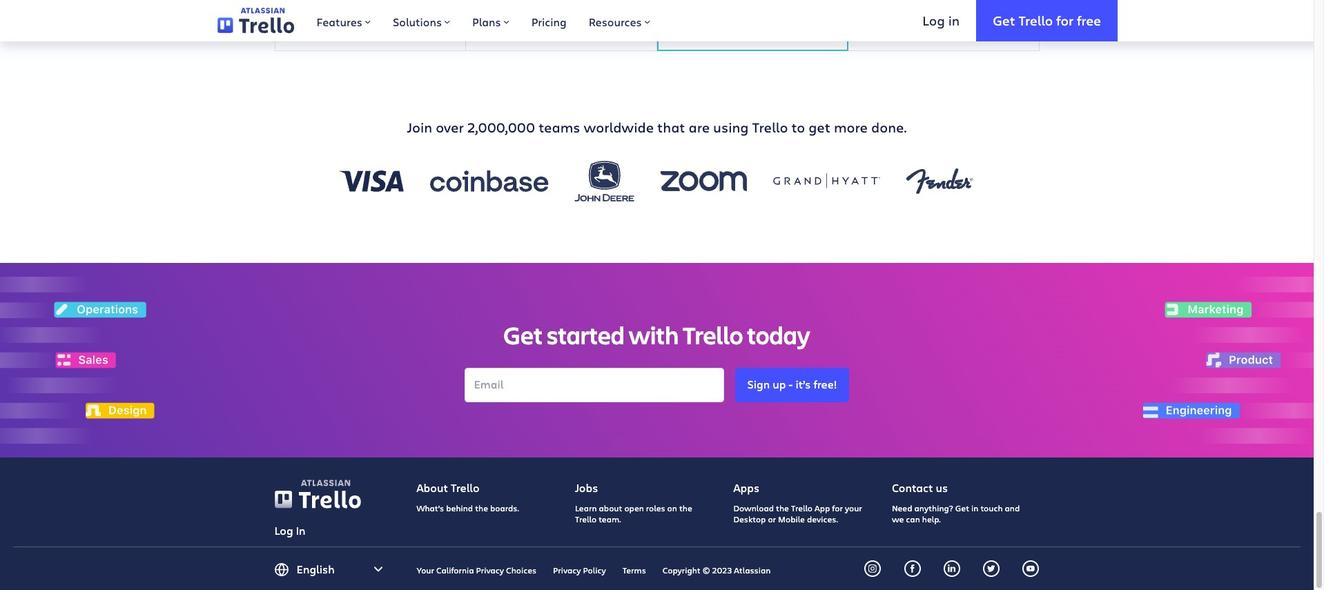 Task type: describe. For each thing, give the bounding box(es) containing it.
solutions
[[393, 15, 442, 29]]

started
[[547, 318, 625, 351]]

youtube image
[[1028, 565, 1036, 573]]

learn more about enterprise
[[860, 10, 1009, 25]]

pricing link
[[521, 0, 578, 41]]

it's
[[796, 377, 811, 392]]

trello inside download the trello app for your desktop or mobile devices.
[[792, 503, 813, 514]]

privacy policy
[[553, 565, 606, 576]]

need anything? get in touch and we can help.
[[892, 503, 1021, 525]]

pricing
[[532, 15, 567, 29]]

company logos: visa, coinbase, john deere, zoom, grand hyatt and fender image
[[340, 155, 974, 208]]

1 the from the left
[[475, 503, 488, 514]]

copyright
[[663, 565, 701, 576]]

to
[[792, 118, 806, 137]]

1 horizontal spatial more
[[834, 118, 868, 137]]

up
[[773, 377, 786, 392]]

join over 2,000,000 teams worldwide that are using trello to get more done.
[[407, 118, 907, 137]]

Email email field
[[465, 368, 725, 402]]

your
[[417, 565, 434, 576]]

with
[[629, 318, 679, 351]]

terms link
[[623, 565, 646, 576]]

today
[[748, 318, 811, 351]]

download
[[734, 503, 774, 514]]

get
[[809, 118, 831, 137]]

learn for learn about open roles on the trello team.
[[575, 503, 597, 514]]

desktop
[[734, 514, 766, 525]]

join
[[407, 118, 433, 137]]

free!
[[814, 377, 838, 392]]

help.
[[923, 514, 941, 525]]

features button
[[306, 0, 382, 41]]

over
[[436, 118, 464, 137]]

log for log in
[[275, 523, 293, 538]]

boards.
[[490, 503, 519, 514]]

learn about open roles on the trello team.
[[575, 503, 693, 525]]

2 privacy from the left
[[553, 565, 581, 576]]

what's behind the boards.
[[417, 503, 519, 514]]

contact us
[[892, 480, 949, 495]]

open
[[625, 503, 644, 514]]

log in link
[[907, 0, 977, 41]]

your california privacy choices link
[[417, 565, 537, 576]]

need
[[892, 503, 913, 514]]

we
[[892, 514, 904, 525]]

get for get trello for free
[[993, 11, 1016, 29]]

get trello for free link
[[977, 0, 1118, 41]]

about
[[417, 480, 448, 495]]

worldwide
[[584, 118, 654, 137]]

get inside need anything? get in touch and we can help.
[[956, 503, 970, 514]]

learn more about standard
[[477, 10, 621, 25]]

trello inside learn about open roles on the trello team.
[[575, 514, 597, 525]]

jobs
[[575, 480, 598, 495]]

trello right with
[[683, 318, 744, 351]]

more for learn more about standard
[[509, 10, 536, 25]]

linkedin image
[[948, 565, 957, 573]]

learn for learn more about enterprise
[[860, 10, 889, 25]]

policy
[[583, 565, 606, 576]]

about for standard
[[539, 10, 570, 25]]

get trello for free
[[993, 11, 1102, 29]]

log in
[[923, 11, 960, 29]]

that
[[658, 118, 686, 137]]

1 privacy from the left
[[476, 565, 504, 576]]

can
[[907, 514, 921, 525]]

team.
[[599, 514, 621, 525]]

log in
[[275, 523, 306, 538]]

california
[[437, 565, 474, 576]]

are
[[689, 118, 710, 137]]

contact
[[892, 480, 934, 495]]



Task type: vqa. For each thing, say whether or not it's contained in the screenshot.
left Click to unstar this board. It will be removed from your starred list. image
no



Task type: locate. For each thing, give the bounding box(es) containing it.
©
[[703, 565, 711, 576]]

the right 'behind'
[[475, 503, 488, 514]]

trello left to
[[753, 118, 788, 137]]

0 horizontal spatial log
[[275, 523, 293, 538]]

2 horizontal spatial the
[[776, 503, 790, 514]]

1 horizontal spatial about
[[599, 503, 623, 514]]

privacy
[[476, 565, 504, 576], [553, 565, 581, 576]]

for
[[1057, 11, 1074, 29], [833, 503, 843, 514]]

devices.
[[807, 514, 838, 525]]

0 vertical spatial get
[[993, 11, 1016, 29]]

more
[[509, 10, 536, 25], [892, 10, 919, 25], [834, 118, 868, 137]]

trello left the app at the bottom of page
[[792, 503, 813, 514]]

the right the "on"
[[680, 503, 693, 514]]

your
[[845, 503, 863, 514]]

more inside learn more about standard link
[[509, 10, 536, 25]]

learn left log in
[[860, 10, 889, 25]]

get started with trello today
[[504, 318, 811, 351]]

2023
[[713, 565, 732, 576]]

choices
[[506, 565, 537, 576]]

what's
[[417, 503, 444, 514]]

0 vertical spatial for
[[1057, 11, 1074, 29]]

1 vertical spatial for
[[833, 503, 843, 514]]

2 horizontal spatial learn
[[860, 10, 889, 25]]

trello
[[1019, 11, 1054, 29], [753, 118, 788, 137], [683, 318, 744, 351], [451, 480, 480, 495], [792, 503, 813, 514], [575, 514, 597, 525]]

for left "free"
[[1057, 11, 1074, 29]]

learn
[[477, 10, 506, 25], [860, 10, 889, 25], [575, 503, 597, 514]]

learn more about enterprise link
[[860, 10, 1009, 26]]

for right the app at the bottom of page
[[833, 503, 843, 514]]

privacy policy link
[[553, 565, 606, 576]]

in
[[949, 11, 960, 29], [972, 503, 979, 514]]

2,000,000
[[468, 118, 536, 137]]

about trello
[[417, 480, 480, 495]]

roles
[[646, 503, 666, 514]]

sign up - it's free!
[[748, 377, 838, 392]]

learn down jobs on the bottom left of the page
[[575, 503, 597, 514]]

sign
[[748, 377, 770, 392]]

-
[[789, 377, 793, 392]]

facebook image
[[909, 565, 917, 573]]

on
[[668, 503, 678, 514]]

learn left pricing link
[[477, 10, 506, 25]]

get right the anything?
[[956, 503, 970, 514]]

about left enterprise
[[921, 10, 953, 25]]

0 horizontal spatial more
[[509, 10, 536, 25]]

download the trello app for your desktop or mobile devices.
[[734, 503, 863, 525]]

get right log in
[[993, 11, 1016, 29]]

1 horizontal spatial privacy
[[553, 565, 581, 576]]

the inside download the trello app for your desktop or mobile devices.
[[776, 503, 790, 514]]

standard
[[573, 10, 621, 25]]

2 horizontal spatial about
[[921, 10, 953, 25]]

sign up - it's free! button
[[736, 368, 849, 402]]

plans
[[473, 15, 501, 29]]

2 horizontal spatial more
[[892, 10, 919, 25]]

1 vertical spatial get
[[504, 318, 543, 351]]

about inside learn about open roles on the trello team.
[[599, 503, 623, 514]]

1 vertical spatial log
[[275, 523, 293, 538]]

1 horizontal spatial in
[[972, 503, 979, 514]]

get
[[993, 11, 1016, 29], [504, 318, 543, 351], [956, 503, 970, 514]]

atlassian
[[735, 565, 771, 576]]

copyright © 2023 atlassian
[[663, 565, 771, 576]]

solutions button
[[382, 0, 462, 41]]

done.
[[872, 118, 907, 137]]

features
[[317, 15, 363, 29]]

app
[[815, 503, 831, 514]]

for inside get trello for free link
[[1057, 11, 1074, 29]]

2 the from the left
[[680, 503, 693, 514]]

0 horizontal spatial get
[[504, 318, 543, 351]]

trello left team.
[[575, 514, 597, 525]]

anything?
[[915, 503, 954, 514]]

log for log in
[[923, 11, 946, 29]]

using
[[714, 118, 749, 137]]

touch
[[981, 503, 1003, 514]]

log left 'in'
[[275, 523, 293, 538]]

about left the "open"
[[599, 503, 623, 514]]

terms
[[623, 565, 646, 576]]

more inside learn more about enterprise link
[[892, 10, 919, 25]]

log in link
[[275, 523, 306, 539]]

0 horizontal spatial learn
[[477, 10, 506, 25]]

get left started
[[504, 318, 543, 351]]

0 horizontal spatial about
[[539, 10, 570, 25]]

behind
[[446, 503, 473, 514]]

teams
[[539, 118, 581, 137]]

in inside need anything? get in touch and we can help.
[[972, 503, 979, 514]]

2 vertical spatial get
[[956, 503, 970, 514]]

0 vertical spatial log
[[923, 11, 946, 29]]

enterprise
[[955, 10, 1009, 25]]

or
[[768, 514, 776, 525]]

for inside download the trello app for your desktop or mobile devices.
[[833, 503, 843, 514]]

log
[[923, 11, 946, 29], [275, 523, 293, 538]]

1 horizontal spatial for
[[1057, 11, 1074, 29]]

us
[[936, 480, 949, 495]]

and
[[1005, 503, 1021, 514]]

resources button
[[578, 0, 662, 41]]

1 horizontal spatial get
[[956, 503, 970, 514]]

learn more about standard link
[[477, 10, 621, 26]]

3 the from the left
[[776, 503, 790, 514]]

learn inside learn about open roles on the trello team.
[[575, 503, 597, 514]]

atlassian trello image
[[218, 8, 295, 34], [275, 480, 361, 509], [301, 480, 350, 486]]

0 vertical spatial in
[[949, 11, 960, 29]]

1 horizontal spatial the
[[680, 503, 693, 514]]

learn for learn more about standard
[[477, 10, 506, 25]]

mobile
[[779, 514, 805, 525]]

plans button
[[462, 0, 521, 41]]

0 horizontal spatial for
[[833, 503, 843, 514]]

privacy left choices
[[476, 565, 504, 576]]

instagram image
[[869, 565, 878, 573]]

0 horizontal spatial in
[[949, 11, 960, 29]]

get for get started with trello today
[[504, 318, 543, 351]]

2 horizontal spatial get
[[993, 11, 1016, 29]]

log left enterprise
[[923, 11, 946, 29]]

1 vertical spatial in
[[972, 503, 979, 514]]

0 horizontal spatial the
[[475, 503, 488, 514]]

free
[[1078, 11, 1102, 29]]

your california privacy choices
[[417, 565, 537, 576]]

trello up what's behind the boards.
[[451, 480, 480, 495]]

0 horizontal spatial privacy
[[476, 565, 504, 576]]

more for learn more about enterprise
[[892, 10, 919, 25]]

the
[[475, 503, 488, 514], [680, 503, 693, 514], [776, 503, 790, 514]]

twitter image
[[988, 565, 996, 573]]

about left standard
[[539, 10, 570, 25]]

the inside learn about open roles on the trello team.
[[680, 503, 693, 514]]

about for enterprise
[[921, 10, 953, 25]]

1 horizontal spatial log
[[923, 11, 946, 29]]

privacy left policy
[[553, 565, 581, 576]]

apps
[[734, 480, 760, 495]]

trello left "free"
[[1019, 11, 1054, 29]]

resources
[[589, 15, 642, 29]]

the right download
[[776, 503, 790, 514]]

1 horizontal spatial learn
[[575, 503, 597, 514]]

in
[[296, 523, 306, 538]]



